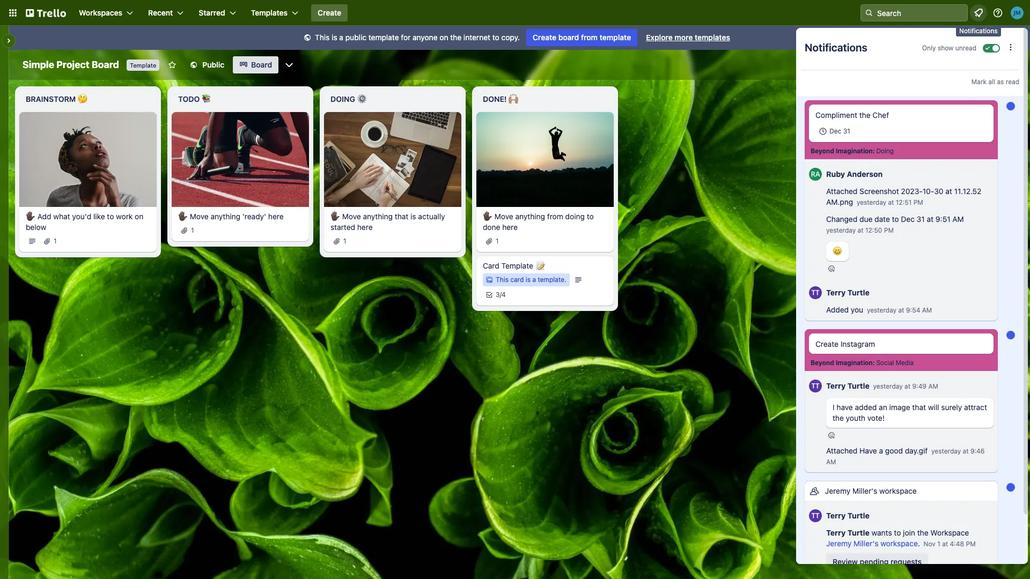 Task type: describe. For each thing, give the bounding box(es) containing it.
create instagram link
[[810, 334, 994, 354]]

1 inside terry turtle wants to join the workspace jeremy miller's workspace . nov 1 at 4:48 pm
[[938, 541, 941, 549]]

doing ⚙️
[[331, 94, 367, 104]]

copy.
[[502, 33, 520, 42]]

create board from template
[[533, 33, 632, 42]]

TODO 📚 text field
[[172, 91, 309, 108]]

image
[[890, 403, 911, 412]]

done!
[[483, 94, 507, 104]]

31 inside changed due date to dec 31 at 9:51 am yesterday at 12:50 pm
[[917, 215, 925, 224]]

yesterday inside yesterday at 9:46 am
[[932, 448, 962, 456]]

jeremy miller (jeremymiller198) image
[[1012, 6, 1024, 19]]

1 for ✋🏿 move anything that is actually started here
[[344, 237, 347, 245]]

beyond for create
[[811, 359, 835, 367]]

terry turtle yesterday at 9:49 am
[[827, 382, 939, 391]]

1 terry turtle (terryturtle) image from the top
[[810, 285, 823, 301]]

anderson
[[848, 170, 883, 179]]

on for anyone
[[440, 33, 449, 42]]

card
[[483, 261, 500, 270]]

: for the
[[873, 147, 876, 155]]

todo 📚
[[178, 94, 212, 104]]

terry turtle (terryturtle) image
[[810, 379, 823, 395]]

Board name text field
[[17, 56, 125, 74]]

public
[[346, 33, 367, 42]]

started
[[331, 223, 355, 232]]

1 terry from the top
[[827, 288, 846, 297]]

show
[[938, 44, 954, 52]]

back to home image
[[26, 4, 66, 21]]

: for instagram
[[873, 359, 876, 367]]

9:54
[[907, 307, 921, 315]]

pm inside changed due date to dec 31 at 9:51 am yesterday at 12:50 pm
[[885, 227, 894, 235]]

imagination for instagram
[[836, 359, 873, 367]]

primary element
[[0, 0, 1031, 26]]

terry turtle for 1st terry turtle (terryturtle) icon from the bottom of the page
[[827, 512, 870, 521]]

ruby anderson button up 2023-
[[805, 159, 999, 185]]

to inside changed due date to dec 31 at 9:51 am yesterday at 12:50 pm
[[893, 215, 900, 224]]

social
[[877, 359, 895, 367]]

day.gif
[[906, 447, 928, 456]]

show menu image
[[1011, 60, 1022, 70]]

trello inspiration (inspiringtaco) image
[[990, 57, 1005, 72]]

brainstorm 🤔
[[26, 94, 87, 104]]

yesterday inside changed due date to dec 31 at 9:51 am yesterday at 12:50 pm
[[827, 227, 856, 235]]

recent button
[[142, 4, 190, 21]]

move for ✋🏿 move anything that is actually started here
[[342, 212, 361, 221]]

📚
[[202, 94, 212, 104]]

explore more templates link
[[640, 29, 737, 46]]

project
[[56, 59, 90, 70]]

jeremy miller's workspace
[[826, 487, 917, 496]]

template inside card template 📝 link
[[502, 261, 534, 270]]

beyond imagination link for compliment
[[811, 147, 873, 156]]

more
[[675, 33, 693, 42]]

am inside changed due date to dec 31 at 9:51 am yesterday at 12:50 pm
[[953, 215, 965, 224]]

✋🏿 move anything 'ready' here
[[178, 212, 284, 221]]

2 terry from the top
[[827, 382, 846, 391]]

added you yesterday at 9:54 am
[[827, 306, 933, 315]]

that inside ✋🏿 move anything that is actually started here
[[395, 212, 409, 221]]

added
[[827, 306, 849, 315]]

move for ✋🏿 move anything from doing to done here
[[495, 212, 514, 221]]

to inside ✋🏿 add what you'd like to work on below
[[107, 212, 114, 221]]

attached have a good day.gif
[[827, 447, 928, 456]]

actually
[[418, 212, 445, 221]]

yesterday at 9:46 am
[[827, 448, 986, 467]]

✋🏿 move anything that is actually started here link
[[331, 211, 455, 233]]

yesterday inside added you yesterday at 9:54 am
[[868, 307, 897, 315]]

✋🏿 move anything from doing to done here link
[[483, 211, 608, 233]]

✋🏿 for ✋🏿 move anything that is actually started here
[[331, 212, 340, 221]]

am inside terry turtle yesterday at 9:49 am
[[929, 383, 939, 391]]

here for ✋🏿 move anything from doing to done here
[[503, 223, 518, 232]]

3 turtle from the top
[[848, 512, 870, 521]]

3 / 4
[[496, 291, 506, 299]]

have
[[860, 447, 878, 456]]

surely
[[942, 403, 963, 412]]

this is a public template for anyone on the internet to copy.
[[315, 33, 520, 42]]

0 vertical spatial from
[[581, 33, 598, 42]]

you'd
[[72, 212, 91, 221]]

1 template from the left
[[369, 33, 399, 42]]

card template 📝
[[483, 261, 545, 270]]

notifications inside tooltip
[[960, 27, 999, 35]]

to left copy.
[[493, 33, 500, 42]]

requests
[[891, 558, 922, 567]]

create instagram
[[816, 340, 876, 349]]

due
[[860, 215, 873, 224]]

workspaces button
[[72, 4, 140, 21]]

the left chef
[[860, 111, 871, 120]]

here inside 'link'
[[268, 212, 284, 221]]

this card is a template.
[[496, 276, 567, 284]]

grinning image
[[833, 246, 843, 256]]

1 down "what"
[[54, 237, 57, 245]]

3 terry from the top
[[827, 512, 846, 521]]

changed
[[827, 215, 858, 224]]

move for ✋🏿 move anything 'ready' here
[[190, 212, 209, 221]]

card
[[511, 276, 524, 284]]

DOING ⚙️ text field
[[324, 91, 462, 108]]

jeremy inside terry turtle wants to join the workspace jeremy miller's workspace . nov 1 at 4:48 pm
[[827, 540, 852, 549]]

only show unread
[[923, 44, 977, 52]]

terry turtle button up you
[[827, 288, 870, 297]]

workspace inside terry turtle wants to join the workspace jeremy miller's workspace . nov 1 at 4:48 pm
[[881, 540, 919, 549]]

board
[[559, 33, 580, 42]]

🤔
[[78, 94, 87, 104]]

doing
[[566, 212, 585, 221]]

12:51
[[897, 199, 912, 207]]

✋🏿 for ✋🏿 move anything 'ready' here
[[178, 212, 188, 221]]

create button
[[311, 4, 348, 21]]

✋🏿 add what you'd like to work on below
[[26, 212, 144, 232]]

yesterday inside terry turtle yesterday at 9:49 am
[[874, 383, 903, 391]]

vote!
[[868, 414, 885, 423]]

0 vertical spatial workspace
[[880, 487, 917, 496]]

the inside terry turtle wants to join the workspace jeremy miller's workspace . nov 1 at 4:48 pm
[[918, 529, 929, 538]]

have
[[837, 403, 854, 412]]

brainstorm
[[26, 94, 76, 104]]

.
[[919, 540, 921, 549]]

to inside terry turtle wants to join the workspace jeremy miller's workspace . nov 1 at 4:48 pm
[[895, 529, 902, 538]]

am inside yesterday at 9:46 am
[[827, 459, 837, 467]]

to inside ✋🏿 move anything from doing to done here
[[587, 212, 594, 221]]

create for create instagram
[[816, 340, 839, 349]]

✋🏿 for ✋🏿 add what you'd like to work on below
[[26, 212, 35, 221]]

terry turtle button up join
[[805, 501, 999, 527]]

anything for that
[[363, 212, 393, 221]]

a for attached
[[880, 447, 884, 456]]

an
[[880, 403, 888, 412]]

a for this
[[340, 33, 344, 42]]

turtle inside terry turtle wants to join the workspace jeremy miller's workspace . nov 1 at 4:48 pm
[[848, 529, 870, 538]]

attached for attached have a good day.gif
[[827, 447, 858, 456]]

for
[[401, 33, 411, 42]]

0 vertical spatial jeremy
[[826, 487, 851, 496]]

1 vertical spatial a
[[533, 276, 536, 284]]

4:48
[[951, 541, 965, 549]]

the inside i have added an image that will surely attract the youth vote!
[[833, 414, 845, 423]]

review pending requests link
[[827, 554, 929, 571]]

12:50
[[866, 227, 883, 235]]

will
[[929, 403, 940, 412]]

is inside ✋🏿 move anything that is actually started here
[[411, 212, 416, 221]]

templates button
[[245, 4, 305, 21]]

dec inside changed due date to dec 31 at 9:51 am yesterday at 12:50 pm
[[902, 215, 915, 224]]

chef
[[873, 111, 890, 120]]

only
[[923, 44, 937, 52]]

i
[[833, 403, 835, 412]]

beyond imagination : social media
[[811, 359, 914, 367]]

compliment the chef
[[816, 111, 890, 120]]

30
[[935, 187, 944, 196]]

3
[[496, 291, 500, 299]]

customize views image
[[284, 60, 295, 70]]

✋🏿 move anything that is actually started here
[[331, 212, 445, 232]]

templates
[[695, 33, 731, 42]]

that inside i have added an image that will surely attract the youth vote!
[[913, 403, 927, 412]]

beyond imagination : doing
[[811, 147, 894, 155]]

review pending requests
[[833, 558, 922, 567]]

1 for ✋🏿 move anything 'ready' here
[[191, 226, 194, 234]]



Task type: vqa. For each thing, say whether or not it's contained in the screenshot.
Jeremy
yes



Task type: locate. For each thing, give the bounding box(es) containing it.
terry turtle button up have
[[827, 382, 870, 391]]

1 horizontal spatial 31
[[917, 215, 925, 224]]

4 ✋🏿 from the left
[[483, 212, 493, 221]]

1 horizontal spatial notifications
[[960, 27, 999, 35]]

2 template from the left
[[600, 33, 632, 42]]

nov
[[924, 541, 936, 549]]

0 vertical spatial dec
[[830, 127, 842, 135]]

🙌🏽
[[509, 94, 519, 104]]

template
[[130, 62, 156, 69], [502, 261, 534, 270]]

1 vertical spatial dec
[[902, 215, 915, 224]]

a down 📝
[[533, 276, 536, 284]]

good
[[886, 447, 904, 456]]

1 for ✋🏿 move anything from doing to done here
[[496, 237, 499, 245]]

from inside ✋🏿 move anything from doing to done here
[[548, 212, 564, 221]]

2 anything from the left
[[363, 212, 393, 221]]

yesterday up "an"
[[874, 383, 903, 391]]

0 vertical spatial template
[[130, 62, 156, 69]]

3 anything from the left
[[516, 212, 546, 221]]

1 ✋🏿 from the left
[[26, 212, 35, 221]]

terry inside terry turtle wants to join the workspace jeremy miller's workspace . nov 1 at 4:48 pm
[[827, 529, 846, 538]]

template left for at left top
[[369, 33, 399, 42]]

am
[[953, 215, 965, 224], [923, 307, 933, 315], [929, 383, 939, 391], [827, 459, 837, 467]]

0 notifications image
[[973, 6, 986, 19]]

1 horizontal spatial on
[[440, 33, 449, 42]]

1 vertical spatial workspace
[[881, 540, 919, 549]]

0 horizontal spatial dec
[[830, 127, 842, 135]]

move inside 'link'
[[190, 212, 209, 221]]

1 down started
[[344, 237, 347, 245]]

3 move from the left
[[495, 212, 514, 221]]

recent
[[148, 8, 173, 17]]

am down attached have a good day.gif
[[827, 459, 837, 467]]

2023-
[[902, 187, 923, 196]]

⚙️
[[357, 94, 367, 104]]

✋🏿 inside ✋🏿 add what you'd like to work on below
[[26, 212, 35, 221]]

2 horizontal spatial a
[[880, 447, 884, 456]]

1 vertical spatial that
[[913, 403, 927, 412]]

0 horizontal spatial move
[[190, 212, 209, 221]]

anything for 'ready'
[[211, 212, 241, 221]]

✋🏿
[[26, 212, 35, 221], [178, 212, 188, 221], [331, 212, 340, 221], [483, 212, 493, 221]]

1 vertical spatial :
[[873, 359, 876, 367]]

screenshot 2023-10-30 at 11.12.52 am.png
[[827, 187, 982, 207]]

to left join
[[895, 529, 902, 538]]

1 attached from the top
[[827, 187, 860, 196]]

1 terry turtle from the top
[[827, 288, 870, 297]]

2 terry turtle from the top
[[827, 512, 870, 521]]

terry right terry turtle (terryturtle) image
[[827, 382, 846, 391]]

open information menu image
[[993, 8, 1004, 18]]

1 imagination from the top
[[836, 147, 873, 155]]

at left 12:51
[[889, 199, 895, 207]]

2 attached from the top
[[827, 447, 858, 456]]

✋🏿 inside ✋🏿 move anything from doing to done here
[[483, 212, 493, 221]]

am inside added you yesterday at 9:54 am
[[923, 307, 933, 315]]

is left actually
[[411, 212, 416, 221]]

yesterday down screenshot
[[857, 199, 887, 207]]

0 vertical spatial beyond imagination link
[[811, 147, 873, 156]]

at right 30
[[946, 187, 953, 196]]

1 vertical spatial on
[[135, 212, 144, 221]]

1 horizontal spatial that
[[913, 403, 927, 412]]

the down i
[[833, 414, 845, 423]]

terry turtle up you
[[827, 288, 870, 297]]

terry turtle (terryturtle) image
[[810, 285, 823, 301], [810, 508, 823, 525]]

1 vertical spatial beyond imagination link
[[811, 359, 873, 368]]

✋🏿 inside ✋🏿 move anything that is actually started here
[[331, 212, 340, 221]]

1 vertical spatial beyond
[[811, 359, 835, 367]]

the
[[451, 33, 462, 42], [860, 111, 871, 120], [833, 414, 845, 423], [918, 529, 929, 538]]

2 beyond imagination link from the top
[[811, 359, 873, 368]]

here inside ✋🏿 move anything from doing to done here
[[503, 223, 518, 232]]

board inside 'text field'
[[92, 59, 119, 70]]

move inside ✋🏿 move anything that is actually started here
[[342, 212, 361, 221]]

0 horizontal spatial template
[[130, 62, 156, 69]]

at left 9:51
[[928, 215, 934, 224]]

here for ✋🏿 move anything that is actually started here
[[358, 223, 373, 232]]

1 horizontal spatial anything
[[363, 212, 393, 221]]

a
[[340, 33, 344, 42], [533, 276, 536, 284], [880, 447, 884, 456]]

2 horizontal spatial move
[[495, 212, 514, 221]]

terry turtle button
[[805, 278, 999, 304], [827, 288, 870, 297], [827, 382, 870, 391], [805, 501, 999, 527], [827, 512, 870, 521]]

attached left have
[[827, 447, 858, 456]]

1 horizontal spatial template
[[600, 33, 632, 42]]

this for this card is a template.
[[496, 276, 509, 284]]

board right project
[[92, 59, 119, 70]]

sm image
[[302, 33, 313, 43]]

ruby anderson (rubyanderson7) image
[[810, 166, 823, 183]]

terry turtle
[[827, 288, 870, 297], [827, 512, 870, 521]]

that left actually
[[395, 212, 409, 221]]

1 horizontal spatial a
[[533, 276, 536, 284]]

1 vertical spatial jeremy
[[827, 540, 852, 549]]

0 horizontal spatial template
[[369, 33, 399, 42]]

0 vertical spatial a
[[340, 33, 344, 42]]

am right 9:49 at right
[[929, 383, 939, 391]]

to right like
[[107, 212, 114, 221]]

search image
[[866, 9, 874, 17]]

0 vertical spatial create
[[318, 8, 342, 17]]

2 imagination from the top
[[836, 359, 873, 367]]

terry up added
[[827, 288, 846, 297]]

0 vertical spatial imagination
[[836, 147, 873, 155]]

the left internet at top
[[451, 33, 462, 42]]

1 vertical spatial terry turtle
[[827, 512, 870, 521]]

create board from template link
[[527, 29, 638, 46]]

1 horizontal spatial dec
[[902, 215, 915, 224]]

1 vertical spatial create
[[533, 33, 557, 42]]

1 vertical spatial pm
[[885, 227, 894, 235]]

11.12.52
[[955, 187, 982, 196]]

at inside terry turtle yesterday at 9:49 am
[[905, 383, 911, 391]]

0 vertical spatial attached
[[827, 187, 860, 196]]

compliment
[[816, 111, 858, 120]]

miller's down wants
[[854, 540, 879, 549]]

miller's down have
[[853, 487, 878, 496]]

on
[[440, 33, 449, 42], [135, 212, 144, 221]]

explore
[[647, 33, 673, 42]]

beyond up ruby anderson (rubyanderson7) image
[[811, 147, 835, 155]]

1 vertical spatial miller's
[[854, 540, 879, 549]]

is
[[332, 33, 338, 42], [411, 212, 416, 221], [526, 276, 531, 284]]

31
[[844, 127, 851, 135], [917, 215, 925, 224]]

like
[[93, 212, 105, 221]]

on right work
[[135, 212, 144, 221]]

on right anyone
[[440, 33, 449, 42]]

10-
[[923, 187, 935, 196]]

0 vertical spatial is
[[332, 33, 338, 42]]

turtle up you
[[848, 288, 870, 297]]

1 anything from the left
[[211, 212, 241, 221]]

pm right 4:48
[[967, 541, 977, 549]]

beyond imagination link for create
[[811, 359, 873, 368]]

template left explore
[[600, 33, 632, 42]]

1 horizontal spatial pm
[[914, 199, 924, 207]]

dec down "compliment"
[[830, 127, 842, 135]]

ruby anderson button
[[805, 159, 999, 185], [827, 170, 883, 179]]

all
[[989, 78, 996, 86]]

✋🏿 inside 'link'
[[178, 212, 188, 221]]

0 vertical spatial notifications
[[960, 27, 999, 35]]

create inside button
[[318, 8, 342, 17]]

a left 'public'
[[340, 33, 344, 42]]

: left social
[[873, 359, 876, 367]]

am right 9:54
[[923, 307, 933, 315]]

template left star or unstar board icon at top
[[130, 62, 156, 69]]

0 vertical spatial on
[[440, 33, 449, 42]]

0 vertical spatial terry turtle (terryturtle) image
[[810, 285, 823, 301]]

todo
[[178, 94, 200, 104]]

'ready'
[[243, 212, 266, 221]]

1 horizontal spatial template
[[502, 261, 534, 270]]

beyond imagination link
[[811, 147, 873, 156], [811, 359, 873, 368]]

2 horizontal spatial anything
[[516, 212, 546, 221]]

i have added an image that will surely attract the youth vote!
[[833, 403, 988, 423]]

31 left 9:51
[[917, 215, 925, 224]]

1 horizontal spatial move
[[342, 212, 361, 221]]

anything for from
[[516, 212, 546, 221]]

3 ✋🏿 from the left
[[331, 212, 340, 221]]

0 vertical spatial that
[[395, 212, 409, 221]]

4 terry from the top
[[827, 529, 846, 538]]

1 horizontal spatial this
[[496, 276, 509, 284]]

1 horizontal spatial is
[[411, 212, 416, 221]]

0 horizontal spatial 31
[[844, 127, 851, 135]]

2 horizontal spatial pm
[[967, 541, 977, 549]]

here right started
[[358, 223, 373, 232]]

star or unstar board image
[[168, 61, 177, 69]]

mark all as read button
[[972, 77, 1020, 88]]

1 down done
[[496, 237, 499, 245]]

mark
[[972, 78, 987, 86]]

jeremy miller's workspace link
[[827, 540, 919, 549]]

1 vertical spatial this
[[496, 276, 509, 284]]

miller's
[[853, 487, 878, 496], [854, 540, 879, 549]]

anything inside ✋🏿 move anything from doing to done here
[[516, 212, 546, 221]]

doing
[[877, 147, 894, 155]]

1 horizontal spatial from
[[581, 33, 598, 42]]

at inside yesterday at 9:46 am
[[964, 448, 969, 456]]

2 vertical spatial is
[[526, 276, 531, 284]]

terry up review
[[827, 529, 846, 538]]

imagination up the ruby anderson
[[836, 147, 873, 155]]

0 vertical spatial miller's
[[853, 487, 878, 496]]

anything
[[211, 212, 241, 221], [363, 212, 393, 221], [516, 212, 546, 221]]

1 horizontal spatial create
[[533, 33, 557, 42]]

turtle up added
[[848, 382, 870, 391]]

at inside terry turtle wants to join the workspace jeremy miller's workspace . nov 1 at 4:48 pm
[[943, 541, 949, 549]]

anyone
[[413, 33, 438, 42]]

pm down 'date'
[[885, 227, 894, 235]]

simple project board
[[23, 59, 119, 70]]

✋🏿 add what you'd like to work on below link
[[26, 211, 150, 233]]

create
[[318, 8, 342, 17], [533, 33, 557, 42], [816, 340, 839, 349]]

workspace down join
[[881, 540, 919, 549]]

work
[[116, 212, 133, 221]]

at
[[946, 187, 953, 196], [889, 199, 895, 207], [928, 215, 934, 224], [858, 227, 864, 235], [899, 307, 905, 315], [905, 383, 911, 391], [964, 448, 969, 456], [943, 541, 949, 549]]

is left 'public'
[[332, 33, 338, 42]]

create for create board from template
[[533, 33, 557, 42]]

DONE! 🙌🏽 text field
[[477, 91, 614, 108]]

2 beyond from the top
[[811, 359, 835, 367]]

public
[[203, 60, 225, 69]]

1 vertical spatial attached
[[827, 447, 858, 456]]

2 : from the top
[[873, 359, 876, 367]]

2 terry turtle (terryturtle) image from the top
[[810, 508, 823, 525]]

anything inside 'link'
[[211, 212, 241, 221]]

pm inside terry turtle wants to join the workspace jeremy miller's workspace . nov 1 at 4:48 pm
[[967, 541, 977, 549]]

2 vertical spatial create
[[816, 340, 839, 349]]

is right the card
[[526, 276, 531, 284]]

wants
[[872, 529, 893, 538]]

1 vertical spatial template
[[502, 261, 534, 270]]

imagination down instagram
[[836, 359, 873, 367]]

at inside the screenshot 2023-10-30 at 11.12.52 am.png
[[946, 187, 953, 196]]

1 vertical spatial notifications
[[805, 41, 868, 54]]

ruby anderson button down beyond imagination : doing
[[827, 170, 883, 179]]

notifications down 0 notifications image
[[960, 27, 999, 35]]

turtle down the jeremy miller's workspace
[[848, 512, 870, 521]]

internet
[[464, 33, 491, 42]]

1 vertical spatial imagination
[[836, 359, 873, 367]]

0 vertical spatial beyond
[[811, 147, 835, 155]]

4 turtle from the top
[[848, 529, 870, 538]]

dec down 12:51
[[902, 215, 915, 224]]

beyond imagination link down the dec 31
[[811, 147, 873, 156]]

0 vertical spatial this
[[315, 33, 330, 42]]

here right done
[[503, 223, 518, 232]]

2 vertical spatial a
[[880, 447, 884, 456]]

on for work
[[135, 212, 144, 221]]

this right sm icon
[[315, 33, 330, 42]]

1 : from the top
[[873, 147, 876, 155]]

0 horizontal spatial pm
[[885, 227, 894, 235]]

this left the card
[[496, 276, 509, 284]]

0 horizontal spatial notifications
[[805, 41, 868, 54]]

the up the .
[[918, 529, 929, 538]]

0 vertical spatial :
[[873, 147, 876, 155]]

at left 4:48
[[943, 541, 949, 549]]

0 horizontal spatial a
[[340, 33, 344, 42]]

at left 9:49 at right
[[905, 383, 911, 391]]

0 vertical spatial terry turtle
[[827, 288, 870, 297]]

0 horizontal spatial create
[[318, 8, 342, 17]]

dec
[[830, 127, 842, 135], [902, 215, 915, 224]]

BRAINSTORM 🤔 text field
[[19, 91, 157, 108]]

attached
[[827, 187, 860, 196], [827, 447, 858, 456]]

doing
[[331, 94, 355, 104]]

0 horizontal spatial this
[[315, 33, 330, 42]]

to right 'date'
[[893, 215, 900, 224]]

dec 31
[[830, 127, 851, 135]]

1 beyond from the top
[[811, 147, 835, 155]]

public button
[[183, 56, 231, 74]]

dmugisha (dmugisha) image
[[976, 57, 991, 72]]

yesterday right you
[[868, 307, 897, 315]]

add
[[37, 212, 51, 221]]

pending
[[861, 558, 889, 567]]

2 horizontal spatial create
[[816, 340, 839, 349]]

ruby anderson
[[827, 170, 883, 179]]

jeremy
[[826, 487, 851, 496], [827, 540, 852, 549]]

yesterday at 12:51 pm
[[857, 199, 924, 207]]

✋🏿 for ✋🏿 move anything from doing to done here
[[483, 212, 493, 221]]

1 vertical spatial 31
[[917, 215, 925, 224]]

miller's inside terry turtle wants to join the workspace jeremy miller's workspace . nov 1 at 4:48 pm
[[854, 540, 879, 549]]

workspace down yesterday at 9:46 am
[[880, 487, 917, 496]]

yesterday right 'day.gif'
[[932, 448, 962, 456]]

Search field
[[874, 5, 968, 21]]

2 horizontal spatial here
[[503, 223, 518, 232]]

1 vertical spatial from
[[548, 212, 564, 221]]

youth
[[847, 414, 866, 423]]

0 horizontal spatial board
[[92, 59, 119, 70]]

0 horizontal spatial here
[[268, 212, 284, 221]]

on inside ✋🏿 add what you'd like to work on below
[[135, 212, 144, 221]]

2 turtle from the top
[[848, 382, 870, 391]]

workspace
[[931, 529, 970, 538]]

beyond imagination link down create instagram
[[811, 359, 873, 368]]

0 horizontal spatial anything
[[211, 212, 241, 221]]

template.
[[538, 276, 567, 284]]

imagination
[[836, 147, 873, 155], [836, 359, 873, 367]]

move inside ✋🏿 move anything from doing to done here
[[495, 212, 514, 221]]

from left doing
[[548, 212, 564, 221]]

1 move from the left
[[190, 212, 209, 221]]

0 horizontal spatial on
[[135, 212, 144, 221]]

attached for attached
[[827, 187, 860, 196]]

2 move from the left
[[342, 212, 361, 221]]

0 vertical spatial pm
[[914, 199, 924, 207]]

anything inside ✋🏿 move anything that is actually started here
[[363, 212, 393, 221]]

0 vertical spatial 31
[[844, 127, 851, 135]]

at left 9:46
[[964, 448, 969, 456]]

2 ✋🏿 from the left
[[178, 212, 188, 221]]

yesterday down the changed
[[827, 227, 856, 235]]

terry turtle down the jeremy miller's workspace
[[827, 512, 870, 521]]

at down due
[[858, 227, 864, 235]]

am right 9:51
[[953, 215, 965, 224]]

here inside ✋🏿 move anything that is actually started here
[[358, 223, 373, 232]]

beyond up terry turtle (terryturtle) image
[[811, 359, 835, 367]]

1 beyond imagination link from the top
[[811, 147, 873, 156]]

attached up am.png
[[827, 187, 860, 196]]

0 horizontal spatial that
[[395, 212, 409, 221]]

terry turtle for second terry turtle (terryturtle) icon from the bottom
[[827, 288, 870, 297]]

terry down the jeremy miller's workspace
[[827, 512, 846, 521]]

terry turtle button up 9:54
[[805, 278, 999, 304]]

that left will
[[913, 403, 927, 412]]

create for create
[[318, 8, 342, 17]]

: left doing
[[873, 147, 876, 155]]

terry turtle button down the jeremy miller's workspace
[[827, 512, 870, 521]]

beyond for compliment
[[811, 147, 835, 155]]

0 horizontal spatial from
[[548, 212, 564, 221]]

explore more templates
[[647, 33, 731, 42]]

from right board
[[581, 33, 598, 42]]

turtle up the jeremy miller's workspace 'link'
[[848, 529, 870, 538]]

board left customize views image
[[251, 60, 272, 69]]

done! 🙌🏽
[[483, 94, 519, 104]]

from
[[581, 33, 598, 42], [548, 212, 564, 221]]

1 vertical spatial is
[[411, 212, 416, 221]]

/
[[500, 291, 502, 299]]

this for this is a public template for anyone on the internet to copy.
[[315, 33, 330, 42]]

31 down compliment the chef
[[844, 127, 851, 135]]

notifications down search image at the right of the page
[[805, 41, 868, 54]]

1 turtle from the top
[[848, 288, 870, 297]]

that
[[395, 212, 409, 221], [913, 403, 927, 412]]

template up the card
[[502, 261, 534, 270]]

1 down ✋🏿 move anything 'ready' here
[[191, 226, 194, 234]]

2 horizontal spatial is
[[526, 276, 531, 284]]

notifications tooltip
[[957, 26, 1002, 36]]

done
[[483, 223, 501, 232]]

1 horizontal spatial board
[[251, 60, 272, 69]]

0 horizontal spatial is
[[332, 33, 338, 42]]

1 horizontal spatial here
[[358, 223, 373, 232]]

attract
[[965, 403, 988, 412]]

to right doing
[[587, 212, 594, 221]]

pm down 2023-
[[914, 199, 924, 207]]

media
[[896, 359, 914, 367]]

filters
[[942, 60, 964, 69]]

at left 9:54
[[899, 307, 905, 315]]

date
[[875, 215, 891, 224]]

1 right "nov" in the bottom right of the page
[[938, 541, 941, 549]]

2 vertical spatial pm
[[967, 541, 977, 549]]

at inside added you yesterday at 9:54 am
[[899, 307, 905, 315]]

unread
[[956, 44, 977, 52]]

1 vertical spatial terry turtle (terryturtle) image
[[810, 508, 823, 525]]

here right "'ready'" at the top of page
[[268, 212, 284, 221]]

a right have
[[880, 447, 884, 456]]

imagination for the
[[836, 147, 873, 155]]



